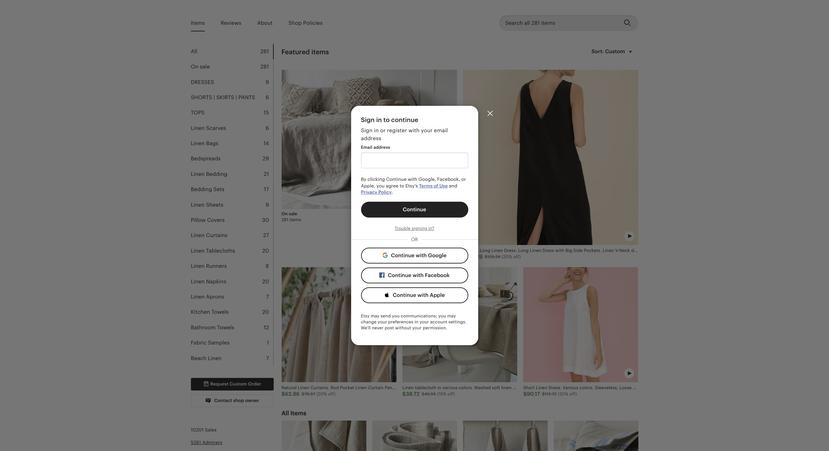 Task type: vqa. For each thing, say whether or not it's contained in the screenshot.
Shop Policies Link
yes



Task type: locate. For each thing, give the bounding box(es) containing it.
1 horizontal spatial dress
[[714, 248, 725, 253]]

continue with apple
[[392, 293, 445, 299]]

you inside by clicking continue with google, facebook, or apple, you agree to etsy's
[[377, 183, 385, 189]]

(20% right "125.24"
[[502, 255, 513, 260]]

sets
[[214, 187, 225, 193]]

1 long from the left
[[480, 248, 491, 253]]

| left pants
[[236, 94, 237, 101]]

we'll
[[361, 326, 371, 331]]

sign in to continue dialog
[[0, 0, 830, 452]]

20 down '8' in the left bottom of the page
[[262, 279, 269, 285]]

linen napkins
[[191, 279, 226, 285]]

by clicking continue with google, facebook, or apple, you agree to etsy's
[[361, 177, 466, 189]]

0 vertical spatial bedding
[[206, 171, 227, 177]]

never
[[372, 326, 384, 331]]

6 down 15
[[266, 125, 269, 131]]

$ down elegant
[[463, 254, 467, 260]]

with left google
[[416, 253, 427, 259]]

continue with facebook button
[[361, 268, 469, 284]]

(20% right 78.57 at bottom
[[317, 392, 327, 397]]

0 horizontal spatial you
[[377, 183, 385, 189]]

off) inside $ 90.17 $ 112.72 (20% off)
[[570, 392, 577, 397]]

1 7 from the top
[[266, 294, 269, 300]]

1
[[267, 340, 269, 347]]

continue inside 'link'
[[393, 293, 417, 299]]

21 tab from the top
[[191, 351, 273, 367]]

1 vertical spatial 7
[[266, 356, 269, 362]]

0 vertical spatial all
[[191, 48, 197, 55]]

colors.
[[744, 248, 758, 253]]

continue for continue
[[403, 207, 427, 213]]

or inside sign in or register with your email address
[[381, 128, 386, 134]]

sign inside sign in or register with your email address
[[361, 128, 373, 134]]

20 for linen tablecloths
[[262, 248, 269, 254]]

email
[[434, 128, 448, 134]]

towels
[[212, 310, 229, 316], [217, 325, 234, 331]]

2 6 from the top
[[266, 125, 269, 131]]

2 dress from the left
[[714, 248, 725, 253]]

1 vertical spatial 6
[[266, 125, 269, 131]]

0 vertical spatial towels
[[212, 310, 229, 316]]

0 horizontal spatial may
[[371, 314, 380, 319]]

2 horizontal spatial you
[[439, 314, 446, 319]]

1 tab from the top
[[191, 44, 273, 59]]

all for all items
[[282, 410, 289, 417]]

tab containing shorts | skirts | pants
[[191, 90, 273, 105]]

$ right the 100.19 at the bottom of the page
[[485, 255, 488, 260]]

2 | from the left
[[236, 94, 237, 101]]

1 vertical spatial items
[[291, 410, 307, 417]]

in down the sign in to continue
[[374, 128, 379, 134]]

continue inside "button"
[[403, 207, 427, 213]]

all down 62.86
[[282, 410, 289, 417]]

$ right 62.86
[[302, 392, 305, 397]]

sign
[[361, 117, 375, 124], [361, 128, 373, 134]]

0 horizontal spatial to
[[384, 117, 390, 124]]

17 tab from the top
[[191, 290, 273, 305]]

1 vertical spatial to
[[400, 183, 405, 189]]

you up privacy policy link
[[377, 183, 385, 189]]

with
[[409, 128, 420, 134], [408, 177, 418, 182], [556, 248, 565, 253], [416, 253, 427, 259], [413, 273, 424, 279], [418, 293, 429, 299]]

continue down continue with google button
[[388, 273, 412, 279]]

0 vertical spatial 9
[[266, 79, 269, 85]]

1 vertical spatial bedding
[[191, 187, 212, 193]]

0 vertical spatial items
[[312, 48, 329, 56]]

with inside 'link'
[[418, 293, 429, 299]]

continue down continue with facebook button at the bottom of the page
[[393, 293, 417, 299]]

continue for continue with google
[[391, 253, 415, 259]]

0 vertical spatial 20
[[262, 248, 269, 254]]

bedding up linen sheets
[[191, 187, 212, 193]]

off) right 112.72 on the right bottom of the page
[[570, 392, 577, 397]]

1 horizontal spatial on
[[282, 212, 288, 217]]

on for on sale 281 items
[[282, 212, 288, 217]]

order
[[248, 382, 261, 387]]

10201 sales
[[191, 428, 217, 433]]

big
[[566, 248, 573, 253]]

1 vertical spatial 281
[[261, 64, 269, 70]]

$ left 112.72 on the right bottom of the page
[[524, 392, 527, 398]]

0 vertical spatial items
[[191, 20, 205, 26]]

items link
[[191, 15, 205, 31]]

sale inside on sale 281 items
[[289, 212, 297, 217]]

linen tablecloth in various colors. washed soft linen table cloth. linen tablecloth round. table linens. custom tablecloth. round tablecloth image
[[403, 268, 518, 383]]

address up the email
[[361, 135, 382, 142]]

continue up trouble signing in? link
[[403, 207, 427, 213]]

1 | from the left
[[214, 94, 215, 101]]

(20% inside elegant long linen dress. long linen dress with big side pockets. linen v-neck dress. comfortable dress. loose linen dress in many colors. $ 100.19 $ 125.24 (20% off)
[[502, 255, 513, 260]]

off) right "125.24"
[[514, 255, 521, 260]]

tab containing tops
[[191, 105, 273, 121]]

apple,
[[361, 183, 376, 189]]

with left apple
[[418, 293, 429, 299]]

with inside sign in or register with your email address
[[409, 128, 420, 134]]

7 tab from the top
[[191, 136, 273, 152]]

tab containing linen aprons
[[191, 290, 273, 305]]

on inside on sale 281 items
[[282, 212, 288, 217]]

0 horizontal spatial sale
[[200, 64, 210, 70]]

all
[[191, 48, 197, 55], [282, 410, 289, 417]]

(20% inside $ 90.17 $ 112.72 (20% off)
[[558, 392, 569, 397]]

continue up agree
[[386, 177, 407, 182]]

natural linen bath towels set of 2, vintage linen towels, hand towels, sauna linen towels,  very soft heavy linen towels image
[[372, 421, 457, 452]]

2 20 from the top
[[262, 279, 269, 285]]

11 tab from the top
[[191, 198, 273, 213]]

off) right (15%
[[448, 392, 455, 397]]

281 inside on sale 281 items
[[282, 218, 289, 223]]

9 tab from the top
[[191, 167, 273, 182]]

9 down 17
[[266, 202, 269, 208]]

in
[[377, 117, 382, 124], [374, 128, 379, 134], [726, 248, 730, 253], [415, 320, 419, 325]]

in inside sign in or register with your email address
[[374, 128, 379, 134]]

12
[[264, 325, 269, 331]]

0 horizontal spatial on
[[191, 64, 199, 70]]

1 vertical spatial on
[[282, 212, 288, 217]]

items
[[191, 20, 205, 26], [291, 410, 307, 417]]

on inside tab list
[[191, 64, 199, 70]]

short linen dress. various colors. sleeveless, loose summer dress. women's clothing. washed linen dress. simple linen dress. image
[[524, 268, 639, 383]]

continue with facebook
[[387, 273, 450, 279]]

6
[[266, 94, 269, 101], [266, 125, 269, 131]]

1 vertical spatial 9
[[266, 202, 269, 208]]

2 sign from the top
[[361, 128, 373, 134]]

1 20 from the top
[[262, 248, 269, 254]]

1 vertical spatial sale
[[289, 212, 297, 217]]

(20% right 112.72 on the right bottom of the page
[[558, 392, 569, 397]]

post
[[385, 326, 394, 331]]

pillow
[[191, 217, 206, 224]]

beach linen
[[191, 356, 222, 362]]

items right 30
[[290, 218, 301, 223]]

all up on sale
[[191, 48, 197, 55]]

request custom order
[[209, 382, 261, 387]]

towels up samples
[[217, 325, 234, 331]]

with down continue
[[409, 128, 420, 134]]

to left etsy's
[[400, 183, 405, 189]]

1 horizontal spatial items
[[291, 410, 307, 417]]

7 down the 1
[[266, 356, 269, 362]]

7 for beach linen
[[266, 356, 269, 362]]

20
[[262, 248, 269, 254], [262, 279, 269, 285], [262, 310, 269, 316]]

0 vertical spatial or
[[381, 128, 386, 134]]

bedding up sets
[[206, 171, 227, 177]]

in inside elegant long linen dress. long linen dress with big side pockets. linen v-neck dress. comfortable dress. loose linen dress in many colors. $ 100.19 $ 125.24 (20% off)
[[726, 248, 730, 253]]

1 vertical spatial items
[[290, 218, 301, 223]]

side
[[574, 248, 583, 253]]

1 vertical spatial 20
[[262, 279, 269, 285]]

you up account
[[439, 314, 446, 319]]

settings.
[[449, 320, 467, 325]]

20 up 12
[[262, 310, 269, 316]]

9
[[266, 79, 269, 85], [266, 202, 269, 208]]

0 vertical spatial 6
[[266, 94, 269, 101]]

etsy
[[361, 314, 370, 319]]

v-
[[616, 248, 620, 253]]

off) inside $ 62.86 $ 78.57 (20% off)
[[328, 392, 336, 397]]

3 20 from the top
[[262, 310, 269, 316]]

0 horizontal spatial or
[[381, 128, 386, 134]]

sale inside sections tab list
[[200, 64, 210, 70]]

on sale 281 items
[[282, 212, 301, 223]]

in left continue
[[377, 117, 382, 124]]

contact
[[214, 398, 232, 404]]

on for on sale
[[191, 64, 199, 70]]

tab containing bathroom towels
[[191, 321, 273, 336]]

1 horizontal spatial sale
[[289, 212, 297, 217]]

5 tab from the top
[[191, 105, 273, 121]]

about
[[257, 20, 273, 26]]

continue with google button
[[361, 248, 469, 264]]

20 down 27
[[262, 248, 269, 254]]

kitchen towels
[[191, 310, 229, 316]]

6 tab from the top
[[191, 121, 273, 136]]

with left "big"
[[556, 248, 565, 253]]

without
[[396, 326, 411, 331]]

continue button
[[361, 202, 469, 218]]

0 vertical spatial address
[[361, 135, 382, 142]]

1 horizontal spatial may
[[448, 314, 456, 319]]

6 up 15
[[266, 94, 269, 101]]

loose
[[687, 248, 700, 253]]

(20% inside $ 62.86 $ 78.57 (20% off)
[[317, 392, 327, 397]]

you up preferences
[[392, 314, 400, 319]]

1 6 from the top
[[266, 94, 269, 101]]

0 horizontal spatial long
[[480, 248, 491, 253]]

bedding sets
[[191, 187, 225, 193]]

all items
[[282, 410, 307, 417]]

.
[[392, 190, 393, 195]]

1 sign from the top
[[361, 117, 375, 124]]

2 horizontal spatial (20%
[[558, 392, 569, 397]]

2 vertical spatial 20
[[262, 310, 269, 316]]

1 horizontal spatial all
[[282, 410, 289, 417]]

20 tab from the top
[[191, 336, 273, 351]]

$ right 90.17
[[542, 392, 545, 397]]

1 horizontal spatial dress.
[[673, 248, 686, 253]]

4 tab from the top
[[191, 90, 273, 105]]

1 horizontal spatial long
[[519, 248, 529, 253]]

off)
[[514, 255, 521, 260], [328, 392, 336, 397], [448, 392, 455, 397], [570, 392, 577, 397]]

continue
[[386, 177, 407, 182], [403, 207, 427, 213], [391, 253, 415, 259], [388, 273, 412, 279], [393, 293, 417, 299]]

(20% for 62.86
[[317, 392, 327, 397]]

2 tab from the top
[[191, 59, 273, 75]]

or down the sign in to continue
[[381, 128, 386, 134]]

register
[[387, 128, 407, 134]]

dress
[[543, 248, 555, 253], [714, 248, 725, 253]]

dress left "big"
[[543, 248, 555, 253]]

1 horizontal spatial or
[[462, 177, 466, 182]]

0 vertical spatial to
[[384, 117, 390, 124]]

8 tab from the top
[[191, 152, 273, 167]]

towels down aprons
[[212, 310, 229, 316]]

etsy may send you communications; you may change your preferences in your account settings. we'll never post without your permission.
[[361, 314, 467, 331]]

address right the email
[[374, 145, 390, 150]]

privacy
[[361, 190, 378, 195]]

to up register
[[384, 117, 390, 124]]

rustic linen hand towels set of 2, vintage linen dish towels, tea towels, kitchen linen towels, thick linen  towels image
[[463, 421, 548, 452]]

items inside on sale 281 items
[[290, 218, 301, 223]]

off) inside '$ 38.72 $ 45.55 (15% off)'
[[448, 392, 455, 397]]

0 horizontal spatial all
[[191, 48, 197, 55]]

dress left many on the right of page
[[714, 248, 725, 253]]

$ inside $ 62.86 $ 78.57 (20% off)
[[302, 392, 305, 397]]

6 for linen scarves
[[266, 125, 269, 131]]

$
[[463, 254, 467, 260], [485, 255, 488, 260], [282, 392, 285, 398], [403, 392, 406, 398], [524, 392, 527, 398], [302, 392, 305, 397], [422, 392, 425, 397], [542, 392, 545, 397]]

linen tablecloths
[[191, 248, 235, 254]]

9 up 15
[[266, 79, 269, 85]]

off) right 78.57 at bottom
[[328, 392, 336, 397]]

1 dress. from the left
[[505, 248, 517, 253]]

0 vertical spatial sign
[[361, 117, 375, 124]]

tab containing linen tablecloths
[[191, 244, 273, 259]]

linen curtains
[[191, 233, 228, 239]]

16 tab from the top
[[191, 274, 273, 290]]

0 horizontal spatial items
[[290, 218, 301, 223]]

0 horizontal spatial |
[[214, 94, 215, 101]]

sign for sign in to continue
[[361, 117, 375, 124]]

1 horizontal spatial (20%
[[502, 255, 513, 260]]

reviews link
[[221, 15, 242, 31]]

2 may from the left
[[448, 314, 456, 319]]

0 vertical spatial 281
[[261, 48, 269, 55]]

0 vertical spatial on
[[191, 64, 199, 70]]

with up etsy's
[[408, 177, 418, 182]]

281 for on sale
[[261, 64, 269, 70]]

linen
[[191, 125, 205, 131], [191, 140, 205, 147], [191, 171, 205, 177], [191, 202, 205, 208], [191, 233, 205, 239], [191, 248, 205, 254], [492, 248, 503, 253], [530, 248, 542, 253], [603, 248, 615, 253], [701, 248, 712, 253], [191, 263, 205, 270], [191, 279, 205, 285], [191, 294, 205, 300], [208, 356, 222, 362]]

1 vertical spatial sign
[[361, 128, 373, 134]]

may up change
[[371, 314, 380, 319]]

items right featured
[[312, 48, 329, 56]]

you
[[377, 183, 385, 189], [392, 314, 400, 319], [439, 314, 446, 319]]

5261
[[191, 440, 201, 446]]

0 horizontal spatial (20%
[[317, 392, 327, 397]]

15 tab from the top
[[191, 259, 273, 274]]

1 9 from the top
[[266, 79, 269, 85]]

shorts
[[191, 94, 212, 101]]

(20%
[[502, 255, 513, 260], [317, 392, 327, 397], [558, 392, 569, 397]]

may up 'settings.'
[[448, 314, 456, 319]]

2 9 from the top
[[266, 202, 269, 208]]

items
[[312, 48, 329, 56], [290, 218, 301, 223]]

1 vertical spatial towels
[[217, 325, 234, 331]]

12 tab from the top
[[191, 213, 273, 228]]

$ left 45.55
[[403, 392, 406, 398]]

2 vertical spatial 281
[[282, 218, 289, 223]]

18 tab from the top
[[191, 305, 273, 321]]

1 horizontal spatial to
[[400, 183, 405, 189]]

long
[[480, 248, 491, 253], [519, 248, 529, 253]]

sign for sign in or register with your email address
[[361, 128, 373, 134]]

sale for on sale
[[200, 64, 210, 70]]

3 tab from the top
[[191, 75, 273, 90]]

in down the communications; on the bottom
[[415, 320, 419, 325]]

may
[[371, 314, 380, 319], [448, 314, 456, 319]]

10 tab from the top
[[191, 182, 273, 198]]

14 tab from the top
[[191, 244, 273, 259]]

dresses
[[191, 79, 214, 85]]

0 vertical spatial 7
[[266, 294, 269, 300]]

2 7 from the top
[[266, 356, 269, 362]]

tab containing all
[[191, 44, 273, 59]]

1 vertical spatial all
[[282, 410, 289, 417]]

scarves
[[206, 125, 226, 131]]

19 tab from the top
[[191, 321, 273, 336]]

off) for 62.86
[[328, 392, 336, 397]]

reviews
[[221, 20, 242, 26]]

continue down or
[[391, 253, 415, 259]]

tab containing linen sheets
[[191, 198, 273, 213]]

6 for shorts | skirts | pants
[[266, 94, 269, 101]]

in left many on the right of page
[[726, 248, 730, 253]]

all inside "tab"
[[191, 48, 197, 55]]

7 down '8' in the left bottom of the page
[[266, 294, 269, 300]]

sign in or register with your email address
[[361, 128, 448, 142]]

elegant long linen dress. long linen dress with big side pockets. linen v-neck dress. comfortable dress. loose linen dress in many colors. image
[[463, 70, 639, 245]]

tops
[[191, 110, 205, 116]]

9 for dresses
[[266, 79, 269, 85]]

0 vertical spatial sale
[[200, 64, 210, 70]]

1 vertical spatial or
[[462, 177, 466, 182]]

or right facebook, on the right of page
[[462, 177, 466, 182]]

13 tab from the top
[[191, 228, 273, 244]]

| left skirts
[[214, 94, 215, 101]]

linen scarves
[[191, 125, 226, 131]]

tab
[[191, 44, 273, 59], [191, 59, 273, 75], [191, 75, 273, 90], [191, 90, 273, 105], [191, 105, 273, 121], [191, 121, 273, 136], [191, 136, 273, 152], [191, 152, 273, 167], [191, 167, 273, 182], [191, 182, 273, 198], [191, 198, 273, 213], [191, 213, 273, 228], [191, 228, 273, 244], [191, 244, 273, 259], [191, 259, 273, 274], [191, 274, 273, 290], [191, 290, 273, 305], [191, 305, 273, 321], [191, 321, 273, 336], [191, 336, 273, 351], [191, 351, 273, 367]]

$ right the "38.72"
[[422, 392, 425, 397]]

apple
[[430, 293, 445, 299]]

0 horizontal spatial dress.
[[505, 248, 517, 253]]

linen sheets
[[191, 202, 224, 208]]

1 horizontal spatial |
[[236, 94, 237, 101]]

elegant
[[463, 248, 479, 253]]

0 horizontal spatial dress
[[543, 248, 555, 253]]

communications;
[[401, 314, 438, 319]]



Task type: describe. For each thing, give the bounding box(es) containing it.
1 may from the left
[[371, 314, 380, 319]]

with inside by clicking continue with google, facebook, or apple, you agree to etsy's
[[408, 177, 418, 182]]

shop
[[233, 398, 244, 404]]

heavy bath linen towel, body linen towels, french style linen towels, sauna towel, rustic linen towels image
[[282, 421, 367, 452]]

continue
[[392, 117, 419, 124]]

1 vertical spatial address
[[374, 145, 390, 150]]

fabric
[[191, 340, 207, 347]]

admirers
[[202, 440, 222, 446]]

request custom order link
[[191, 379, 274, 391]]

tab containing on sale
[[191, 59, 273, 75]]

email address
[[361, 145, 390, 150]]

bedspreads
[[191, 156, 221, 162]]

skirts
[[217, 94, 234, 101]]

all for all
[[191, 48, 197, 55]]

pants
[[239, 94, 255, 101]]

9 for linen sheets
[[266, 202, 269, 208]]

90.17
[[527, 392, 540, 398]]

terms
[[419, 183, 433, 189]]

20 for linen napkins
[[262, 279, 269, 285]]

tab containing linen runners
[[191, 259, 273, 274]]

125.24
[[488, 255, 501, 260]]

281 for all
[[261, 48, 269, 55]]

1 horizontal spatial you
[[392, 314, 400, 319]]

runners
[[206, 263, 227, 270]]

(20% for 90.17
[[558, 392, 569, 397]]

continue for continue with facebook
[[388, 273, 412, 279]]

continue inside by clicking continue with google, facebook, or apple, you agree to etsy's
[[386, 177, 407, 182]]

off) inside elegant long linen dress. long linen dress with big side pockets. linen v-neck dress. comfortable dress. loose linen dress in many colors. $ 100.19 $ 125.24 (20% off)
[[514, 255, 521, 260]]

towels for bathroom towels
[[217, 325, 234, 331]]

0 horizontal spatial items
[[191, 20, 205, 26]]

tab containing linen curtains
[[191, 228, 273, 244]]

1 horizontal spatial items
[[312, 48, 329, 56]]

tab containing bedding sets
[[191, 182, 273, 198]]

sales
[[205, 428, 217, 433]]

continue with google
[[390, 253, 447, 259]]

curtains
[[206, 233, 228, 239]]

trouble signing in? link
[[395, 226, 435, 231]]

38.72
[[406, 392, 420, 398]]

in?
[[429, 226, 435, 231]]

2 dress. from the left
[[673, 248, 686, 253]]

shop policies
[[289, 20, 323, 26]]

$ inside $ 90.17 $ 112.72 (20% off)
[[542, 392, 545, 397]]

account
[[430, 320, 448, 325]]

tab containing linen scarves
[[191, 121, 273, 136]]

tab containing pillow covers
[[191, 213, 273, 228]]

terms of use and privacy policy .
[[361, 183, 458, 195]]

comfortable
[[646, 248, 672, 253]]

17
[[264, 187, 269, 193]]

45.55
[[425, 392, 436, 397]]

continue for continue with apple
[[393, 293, 417, 299]]

natural linen curtains. rod pocket linen curtain panel. washed linen curtains. semi sheer linen drapes. handmade curtain. custom size. image
[[282, 268, 397, 383]]

29
[[263, 156, 269, 162]]

$ 90.17 $ 112.72 (20% off)
[[524, 392, 577, 398]]

facebook
[[425, 273, 450, 279]]

with inside elegant long linen dress. long linen dress with big side pockets. linen v-neck dress. comfortable dress. loose linen dress in many colors. $ 100.19 $ 125.24 (20% off)
[[556, 248, 565, 253]]

of
[[434, 183, 439, 189]]

towels for kitchen towels
[[212, 310, 229, 316]]

etsy's
[[406, 183, 418, 189]]

off) for 38.72
[[448, 392, 455, 397]]

send
[[381, 314, 391, 319]]

neck
[[620, 248, 631, 253]]

7 for linen aprons
[[266, 294, 269, 300]]

sheets
[[206, 202, 224, 208]]

$ up all items
[[282, 392, 285, 398]]

owner
[[245, 398, 259, 404]]

10201
[[191, 428, 204, 433]]

30
[[262, 217, 269, 224]]

pockets.
[[584, 248, 602, 253]]

bathroom
[[191, 325, 216, 331]]

tab containing kitchen towels
[[191, 305, 273, 321]]

permission.
[[423, 326, 448, 331]]

tab containing bedspreads
[[191, 152, 273, 167]]

tab containing linen napkins
[[191, 274, 273, 290]]

featured
[[282, 48, 310, 56]]

by
[[361, 177, 367, 182]]

samples
[[208, 340, 230, 347]]

address inside sign in or register with your email address
[[361, 135, 382, 142]]

to inside by clicking continue with google, facebook, or apple, you agree to etsy's
[[400, 183, 405, 189]]

Search all 281 items text field
[[500, 15, 619, 31]]

and
[[449, 183, 458, 189]]

2 long from the left
[[519, 248, 529, 253]]

5261 admirers
[[191, 440, 222, 446]]

in inside the etsy may send you communications; you may change your preferences in your account settings. we'll never post without your permission.
[[415, 320, 419, 325]]

dress.
[[632, 248, 644, 253]]

many
[[731, 248, 743, 253]]

5261 admirers link
[[191, 440, 222, 446]]

email
[[361, 145, 373, 150]]

policies
[[303, 20, 323, 26]]

with left facebook
[[413, 273, 424, 279]]

linen bedding
[[191, 171, 227, 177]]

20 for kitchen towels
[[262, 310, 269, 316]]

$ inside '$ 38.72 $ 45.55 (15% off)'
[[422, 392, 425, 397]]

27
[[263, 233, 269, 239]]

Email address email field
[[361, 153, 469, 169]]

agree
[[386, 183, 399, 189]]

sign in to continue
[[361, 117, 419, 124]]

tab containing linen bedding
[[191, 167, 273, 182]]

fabric samples
[[191, 340, 230, 347]]

or inside by clicking continue with google, facebook, or apple, you agree to etsy's
[[462, 177, 466, 182]]

on sale
[[191, 64, 210, 70]]

sale for on sale 281 items
[[289, 212, 297, 217]]

tab containing beach linen
[[191, 351, 273, 367]]

covers
[[207, 217, 225, 224]]

linen aprons
[[191, 294, 224, 300]]

pillow covers
[[191, 217, 225, 224]]

on sale image
[[282, 70, 457, 209]]

trouble signing in?
[[395, 226, 435, 231]]

off) for 90.17
[[570, 392, 577, 397]]

change
[[361, 320, 377, 325]]

tab containing fabric samples
[[191, 336, 273, 351]]

google
[[428, 253, 447, 259]]

google,
[[419, 177, 436, 182]]

trouble
[[395, 226, 411, 231]]

$ 62.86 $ 78.57 (20% off)
[[282, 392, 336, 398]]

your inside sign in or register with your email address
[[421, 128, 433, 134]]

112.72
[[545, 392, 557, 397]]

napkins
[[206, 279, 226, 285]]

sections tab list
[[191, 44, 274, 367]]

kitchen
[[191, 310, 210, 316]]

1 dress from the left
[[543, 248, 555, 253]]

tab containing linen bags
[[191, 136, 273, 152]]

use
[[440, 183, 448, 189]]

thick linen tea towel set of 2, vintage linen hand towels, natural linen kitchen towel, farmhouse linen towels, set of 2. image
[[554, 421, 639, 452]]

78.57
[[305, 392, 315, 397]]

privacy policy link
[[361, 190, 392, 195]]

tab containing dresses
[[191, 75, 273, 90]]

signing
[[412, 226, 428, 231]]



